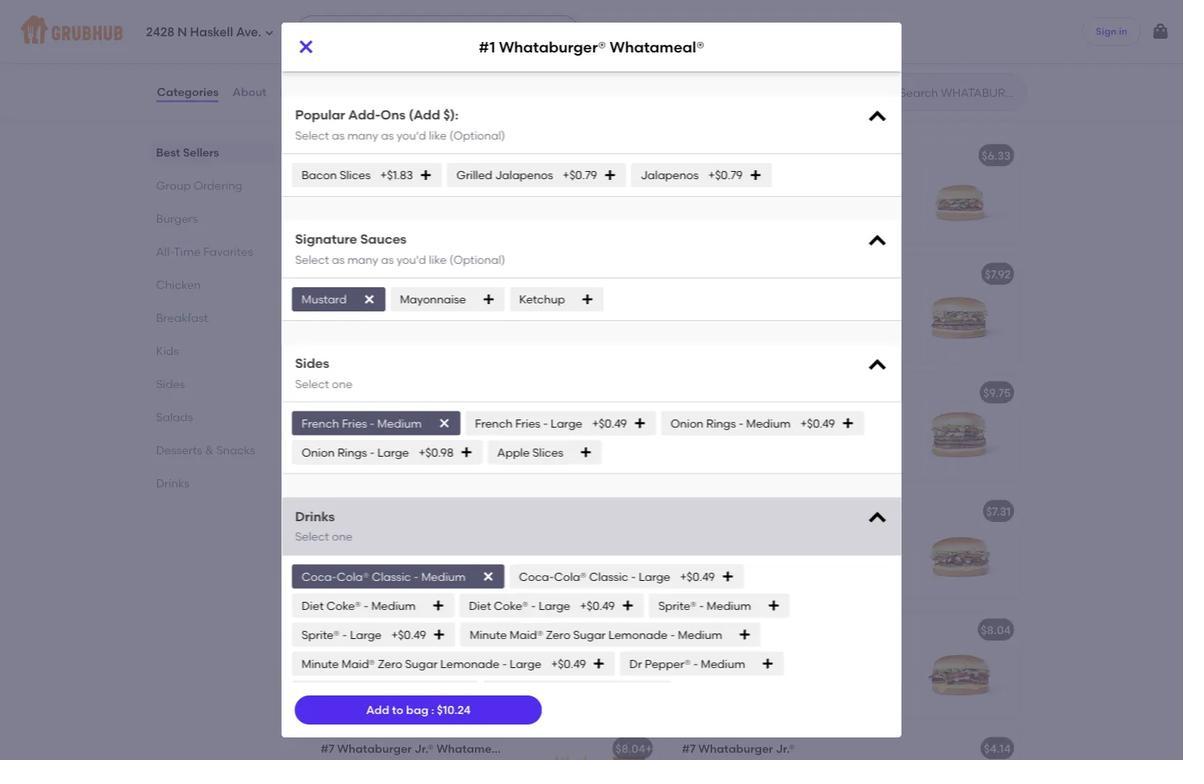 Task type: describe. For each thing, give the bounding box(es) containing it.
2 horizontal spatial #1
[[682, 149, 695, 162]]

what's on it: large bun (5"), large beef patty (5") (1), tomato (regular), lettuce (regular), pickles (regular), diced onions (regular), mustard (regular)
[[682, 171, 879, 251]]

coca-cola® classic - medium
[[301, 570, 466, 583]]

lettuce for #1 whataburger®
[[682, 204, 724, 218]]

to
[[392, 703, 404, 717]]

0 vertical spatial $10.24
[[612, 149, 646, 162]]

bacon for #5 bacon & cheese whataburger® whatameal®
[[338, 623, 374, 637]]

& for #4 jalapeño & cheese whataburger®
[[756, 504, 765, 518]]

slices for apple slices
[[532, 445, 563, 459]]

drinks select one
[[295, 508, 352, 544]]

sign in button
[[1083, 17, 1142, 46]]

patty for #2 double meat whataburger® whatameal®
[[348, 310, 377, 323]]

onions, inside the what's on it: double meat whataburger® (10), tomato, lettuce, pickles, diced onions, mustard (4oz), mayonnaise (4oz), ketchup (4oz)
[[760, 27, 801, 41]]

#3 triple meat whataburger® image
[[900, 375, 1021, 480]]

bun for #1 whataburger®
[[789, 171, 810, 185]]

diced inside what's on it: whataburger® (10), tomato, lettuce, pickles, diced onions, mustard (4oz), mayonnaise (4oz), ketchup (4oz)
[[459, 11, 491, 25]]

group
[[156, 178, 191, 192]]

#5 for #5 bacon & cheese whataburger® whatameal®
[[321, 623, 336, 637]]

desserts & snacks
[[156, 443, 255, 457]]

best inside tab
[[156, 145, 180, 159]]

2 jalapenos from the left
[[641, 168, 699, 182]]

$11.94
[[615, 267, 646, 281]]

(5"), for #2 double meat whataburger®
[[813, 290, 835, 304]]

#2 double meat whataburger®
[[682, 267, 854, 281]]

+ for $12.19 +
[[646, 623, 653, 637]]

onion rings - large
[[301, 445, 409, 459]]

#4 jalapeño & cheese whataburger® image
[[900, 494, 1021, 598]]

sprite® - large
[[301, 628, 382, 641]]

(5"), for #2 double meat whataburger® whatameal®
[[451, 293, 474, 307]]

#2 double meat whataburger® image
[[900, 256, 1021, 361]]

beef for #2 double meat whataburger®
[[682, 306, 707, 320]]

& inside desserts & snacks tab
[[205, 443, 214, 457]]

tomato, inside what's on it: whataburger® (10), tomato, lettuce, pickles, diced onions, mustard (4oz), mayonnaise (4oz), ketchup (4oz)
[[321, 11, 366, 25]]

(regular) for #1 whataburger®
[[682, 237, 733, 251]]

drinks tab
[[156, 475, 269, 491]]

mayonnaise inside the what's on it: double meat whataburger® (10), tomato, lettuce, pickles, diced onions, mustard (4oz), mayonnaise (4oz), ketchup (4oz)
[[682, 44, 748, 57]]

#2 for #2 double meat whataburger® whatameal®
[[321, 270, 335, 284]]

one for drinks
[[332, 530, 352, 544]]

bag
[[406, 703, 429, 717]]

on inside what's on it: whataburger® (10), tomato, lettuce, pickles, diced onions, mustard (4oz), mayonnaise (4oz), ketchup (4oz)
[[361, 0, 378, 8]]

salads tab
[[156, 408, 269, 425]]

+$0.79 for grilled jalapenos
[[563, 168, 597, 182]]

(regular) for #3 triple meat whataburger® whatameal®
[[321, 474, 371, 488]]

what's inside the what's on it: double meat whataburger® (10), tomato, lettuce, pickles, diced onions, mustard (4oz), mayonnaise (4oz), ketchup (4oz)
[[682, 0, 720, 8]]

as down popular at the top
[[332, 128, 344, 142]]

Search WHATABURGER search field
[[899, 85, 1022, 100]]

in
[[1120, 25, 1128, 37]]

as down the ons
[[381, 128, 394, 142]]

rings for large
[[337, 445, 367, 459]]

pickles, inside what's on it: whataburger® (10), tomato, lettuce, pickles, diced onions, mustard (4oz), mayonnaise (4oz), ketchup (4oz)
[[416, 11, 456, 25]]

0 horizontal spatial #1
[[321, 152, 333, 165]]

mustard inside what's on it: whataburger® (10), tomato, lettuce, pickles, diced onions, mustard (4oz), mayonnaise (4oz), ketchup (4oz)
[[365, 27, 410, 41]]

#5 bacon & cheese whataburger® whatameal®
[[321, 623, 588, 637]]

what's on it: whataburger® (10), tomato, lettuce, pickles, diced onions, mustard (4oz), mayonnaise (4oz), ketchup (4oz) button
[[311, 0, 660, 66]]

snacks
[[216, 443, 255, 457]]

#7 whataburger jr.® whatameal® image
[[539, 731, 660, 760]]

breakfast
[[156, 311, 208, 324]]

0 horizontal spatial bacon
[[301, 168, 337, 182]]

drinks for drinks
[[156, 476, 190, 490]]

onion rings - medium
[[671, 416, 791, 430]]

cheese for #5 bacon & cheese whataburger® whatameal®
[[388, 623, 430, 637]]

lettuce, inside what's on it: whataburger® (10), tomato, lettuce, pickles, diced onions, mustard (4oz), mayonnaise (4oz), ketchup (4oz)
[[368, 11, 413, 25]]

drinks for drinks select one
[[295, 508, 335, 524]]

favorites
[[204, 245, 253, 258]]

#4 jalapeño & cheese whataburger®
[[682, 504, 893, 518]]

10 whataburger® box image
[[539, 0, 660, 66]]

zero for minute maid® zero sugar lemonade - medium
[[546, 628, 570, 641]]

onions for #1 whataburger®
[[717, 220, 756, 234]]

burgers inside tab
[[156, 211, 198, 225]]

n
[[178, 25, 187, 40]]

add
[[366, 703, 390, 717]]

all-time favorites
[[156, 245, 253, 258]]

meat inside the what's on it: double meat whataburger® (10), tomato, lettuce, pickles, diced onions, mustard (4oz), mayonnaise (4oz), ketchup (4oz)
[[797, 0, 825, 8]]

2 vertical spatial mayonnaise
[[400, 292, 466, 306]]

desserts & snacks tab
[[156, 441, 269, 458]]

double inside the what's on it: double meat whataburger® (10), tomato, lettuce, pickles, diced onions, mustard (4oz), mayonnaise (4oz), ketchup (4oz)
[[755, 0, 794, 8]]

#7 whataburger jr.® whatameal®
[[321, 742, 508, 755]]

mayonnaise inside what's on it: whataburger® (10), tomato, lettuce, pickles, diced onions, mustard (4oz), mayonnaise (4oz), ketchup (4oz)
[[445, 27, 511, 41]]

double for #2 double meat whataburger® whatameal®
[[338, 270, 377, 284]]

best for #1
[[330, 132, 351, 144]]

#7 whataburger jr.® image
[[900, 731, 1021, 760]]

1 vertical spatial #1 whataburger® whatameal®
[[321, 152, 492, 165]]

all-time favorites tab
[[156, 243, 269, 260]]

french for french fries - medium
[[301, 416, 339, 430]]

+ for $8.04 +
[[646, 742, 653, 755]]

(add
[[409, 107, 440, 123]]

triple
[[338, 386, 369, 399]]

ordering
[[194, 178, 243, 192]]

you'd inside signature sauces select as many as you'd like (optional)
[[396, 253, 426, 266]]

what's on it: whataburger® (10), tomato, lettuce, pickles, diced onions, mustard (4oz), mayonnaise (4oz), ketchup (4oz)
[[321, 0, 511, 57]]

cola® for coca-cola® classic - large
[[554, 570, 586, 583]]

lettuce for #3 triple meat whataburger® whatameal®
[[321, 441, 363, 455]]

it: inside what's on it: whataburger® (10), tomato, lettuce, pickles, diced onions, mustard (4oz), mayonnaise (4oz), ketchup (4oz)
[[380, 0, 391, 8]]

#7 for #7 whataburger jr.® whatameal®
[[321, 742, 335, 755]]

what's on it: large bun (5"), large beef patty (5") (3), tomato (regular), lettuce (regular), pickles (regular), diced onions (regular), mustard (regular) for #3 triple meat whataburger® whatameal® image
[[321, 409, 520, 488]]

pickles for #1 whataburger®
[[783, 204, 820, 218]]

2428 n haskell ave.
[[146, 25, 262, 40]]

popular add-ons (add $): select as many as you'd like (optional)
[[295, 107, 505, 142]]

diet coke® - medium
[[301, 599, 416, 612]]

& for #4 jalapeño & cheese whataburger® whatameal®
[[394, 504, 403, 518]]

(4oz) inside the what's on it: double meat whataburger® (10), tomato, lettuce, pickles, diced onions, mustard (4oz), mayonnaise (4oz), ketchup (4oz)
[[832, 44, 858, 57]]

sides select one
[[295, 355, 352, 390]]

beef for #1 whataburger®
[[682, 188, 707, 201]]

ketchup inside what's on it: whataburger® (10), tomato, lettuce, pickles, diced onions, mustard (4oz), mayonnaise (4oz), ketchup (4oz)
[[353, 44, 399, 57]]

#1 whataburger®
[[682, 149, 779, 162]]

(2), for #2 double meat whataburger®
[[764, 306, 781, 320]]

all-
[[156, 245, 174, 258]]

$4.14
[[985, 742, 1012, 755]]

#7 for #7 whataburger jr.®
[[682, 742, 696, 755]]

fries for large
[[515, 416, 540, 430]]

popular
[[295, 107, 345, 123]]

onions, inside what's on it: whataburger® (10), tomato, lettuce, pickles, diced onions, mustard (4oz), mayonnaise (4oz), ketchup (4oz)
[[321, 27, 362, 41]]

best seller for double
[[330, 251, 380, 262]]

2428
[[146, 25, 175, 40]]

diced inside the what's on it: double meat whataburger® (10), tomato, lettuce, pickles, diced onions, mustard (4oz), mayonnaise (4oz), ketchup (4oz)
[[725, 27, 757, 41]]

#1 whataburger® image
[[900, 138, 1021, 243]]

reviews
[[280, 85, 325, 99]]

dr pepper® - medium
[[630, 657, 745, 670]]

coca-cola® classic - large
[[519, 570, 670, 583]]

#3 triple meat whataburger® whatameal®
[[321, 386, 558, 399]]

dr
[[630, 657, 642, 670]]

meat for #2 double meat whataburger® whatameal®
[[380, 270, 409, 284]]

+$0.49 for minute maid® zero sugar lemonade - large
[[551, 657, 586, 670]]

beef for #3 triple meat whataburger® whatameal®
[[321, 425, 345, 439]]

(3), for #3 triple meat whataburger® image
[[764, 425, 781, 439]]

about
[[233, 85, 267, 99]]

#4 for #4 jalapeño & cheese whataburger® whatameal®
[[321, 504, 336, 518]]

reviews button
[[280, 63, 326, 121]]

seller for double
[[353, 251, 380, 262]]

best for #2
[[330, 251, 351, 262]]

bacon slices
[[301, 168, 370, 182]]

$8.04 +
[[616, 742, 653, 755]]

salads
[[156, 410, 193, 424]]

beef for #2 double meat whataburger® whatameal®
[[321, 310, 345, 323]]

one for sides
[[332, 377, 352, 390]]

$7.92
[[985, 267, 1012, 281]]

maid® for minute maid® zero sugar lemonade - large
[[341, 657, 375, 670]]

#7 whataburger jr.®
[[682, 742, 796, 755]]

sprite® - medium
[[658, 599, 751, 612]]

sugar for large
[[405, 657, 437, 670]]

apple
[[497, 445, 530, 459]]

sprite® for sprite® - medium
[[658, 599, 697, 612]]

select inside drinks select one
[[295, 530, 329, 544]]

#5 bacon & cheese whataburger®
[[682, 623, 875, 637]]

sides for sides
[[156, 377, 185, 391]]

+$0.79 for jalapenos
[[708, 168, 743, 182]]

signature
[[295, 231, 357, 247]]

bun for #2 double meat whataburger® whatameal®
[[428, 293, 449, 307]]

(1),
[[764, 188, 778, 201]]

whataburger for #7 whataburger jr.® whatameal®
[[337, 742, 412, 755]]

#5 bacon & cheese whataburger® image
[[900, 612, 1021, 717]]

lemonade for medium
[[608, 628, 668, 641]]

coke® for medium
[[326, 599, 361, 612]]

maid® for minute maid® zero sugar lemonade - medium
[[510, 628, 543, 641]]

$11.94 +
[[615, 267, 653, 281]]

french fries - large
[[475, 416, 582, 430]]

categories button
[[156, 63, 220, 121]]

french for french fries - large
[[475, 416, 512, 430]]

group ordering tab
[[156, 177, 269, 194]]

jalapeño for #4 jalapeño & cheese whataburger® whatameal®
[[338, 504, 392, 518]]

$12.19
[[615, 623, 646, 637]]

what's on it: double meat whataburger® (10), tomato, lettuce, pickles, diced onions, mustard (4oz), mayonnaise (4oz), ketchup (4oz) button
[[673, 0, 1021, 66]]

what's inside what's on it: whataburger® (10), tomato, lettuce, pickles, diced onions, mustard (4oz), mayonnaise (4oz), ketchup (4oz)
[[321, 0, 359, 8]]

grilled jalapenos
[[456, 168, 553, 182]]

0 vertical spatial #1 whataburger® whatameal®
[[479, 38, 705, 56]]

minute maid® zero sugar lemonade - medium
[[470, 628, 722, 641]]

(3), for #3 triple meat whataburger® whatameal® image
[[402, 425, 419, 439]]

1 vertical spatial $10.24
[[437, 703, 471, 717]]

ketchup inside the what's on it: double meat whataburger® (10), tomato, lettuce, pickles, diced onions, mustard (4oz), mayonnaise (4oz), ketchup (4oz)
[[783, 44, 829, 57]]

:
[[431, 703, 435, 717]]

sides tab
[[156, 375, 269, 392]]

sprite® for sprite® - large
[[301, 628, 340, 641]]

kids tab
[[156, 342, 269, 359]]

main navigation navigation
[[0, 0, 1184, 63]]

#2 for #2 double meat whataburger®
[[682, 267, 697, 281]]

cheese for #5 bacon & cheese whataburger®
[[750, 623, 791, 637]]

lettuce for #2 double meat whataburger®
[[682, 323, 724, 336]]

sugar for medium
[[573, 628, 606, 641]]

#4 jalapeño & cheese whataburger® whatameal®
[[321, 504, 606, 518]]

$8.04 for $8.04 +
[[616, 742, 646, 755]]

$9.75
[[984, 386, 1012, 399]]

kids
[[156, 344, 179, 357]]

many inside signature sauces select as many as you'd like (optional)
[[347, 253, 378, 266]]

+ for $11.94 +
[[646, 267, 653, 281]]

ons
[[380, 107, 405, 123]]

minute for minute maid® zero sugar lemonade - large
[[301, 657, 339, 670]]

#2 double meat whataburger® whatameal®
[[321, 270, 567, 284]]

as down sauces
[[381, 253, 394, 266]]

#2 double meat whataburger® whatameal® image
[[539, 256, 660, 361]]

sellers
[[183, 145, 219, 159]]

diced onions
[[583, 44, 656, 58]]

pepper®
[[645, 657, 691, 670]]

burgers tab
[[156, 210, 269, 227]]

apple slices
[[497, 445, 563, 459]]

$6.33
[[982, 149, 1012, 162]]

select inside signature sauces select as many as you'd like (optional)
[[295, 253, 329, 266]]

as down "signature"
[[332, 253, 344, 266]]

categories
[[157, 85, 219, 99]]



Task type: locate. For each thing, give the bounding box(es) containing it.
minute maid® zero sugar lemonade - large
[[301, 657, 541, 670]]

1 horizontal spatial ketchup
[[519, 292, 565, 306]]

0 horizontal spatial diet
[[301, 599, 324, 612]]

1 horizontal spatial coke®
[[494, 599, 528, 612]]

sauces
[[360, 231, 406, 247]]

(10), inside what's on it: whataburger® (10), tomato, lettuce, pickles, diced onions, mustard (4oz), mayonnaise (4oz), ketchup (4oz)
[[476, 0, 498, 8]]

&
[[205, 443, 214, 457], [394, 504, 403, 518], [756, 504, 765, 518], [377, 623, 385, 637], [738, 623, 747, 637]]

2 vertical spatial best
[[330, 251, 351, 262]]

1 onions, from the left
[[321, 27, 362, 41]]

2 fries from the left
[[515, 416, 540, 430]]

1 classic from the left
[[372, 570, 411, 583]]

tomato inside "what's on it: large bun (5"), large beef patty (5") (1), tomato (regular), lettuce (regular), pickles (regular), diced onions (regular), mustard (regular)"
[[781, 188, 823, 201]]

lettuce inside "what's on it: large bun (5"), large beef patty (5") (1), tomato (regular), lettuce (regular), pickles (regular), diced onions (regular), mustard (regular)"
[[682, 204, 724, 218]]

2 horizontal spatial ketchup
[[783, 44, 829, 57]]

(regular) for #2 double meat whataburger® whatameal®
[[321, 359, 371, 372]]

slices right apple
[[532, 445, 563, 459]]

& for #5 bacon & cheese whataburger® whatameal®
[[377, 623, 385, 637]]

$8.04 for $8.04
[[982, 623, 1012, 637]]

sugar left $12.19
[[573, 628, 606, 641]]

#1
[[479, 38, 496, 56], [682, 149, 695, 162], [321, 152, 333, 165]]

1 horizontal spatial onions,
[[760, 27, 801, 41]]

1 horizontal spatial (3),
[[764, 425, 781, 439]]

lemonade for large
[[440, 657, 499, 670]]

(5"),
[[813, 171, 835, 185], [813, 290, 835, 304], [451, 293, 474, 307], [451, 409, 474, 422], [813, 409, 835, 422]]

1 vertical spatial maid®
[[341, 657, 375, 670]]

tomato,
[[321, 11, 366, 25], [790, 11, 835, 25]]

1 horizontal spatial (4oz)
[[832, 44, 858, 57]]

1 horizontal spatial diet
[[469, 599, 491, 612]]

svg image inside main navigation navigation
[[308, 25, 321, 38]]

zero
[[546, 628, 570, 641], [378, 657, 402, 670]]

patty
[[710, 188, 739, 201], [710, 306, 739, 320], [348, 310, 377, 323], [348, 425, 377, 439], [710, 425, 739, 439]]

sides for sides select one
[[295, 355, 329, 371]]

on inside "what's on it: large bun (5"), large beef patty (5") (1), tomato (regular), lettuce (regular), pickles (regular), diced onions (regular), mustard (regular)"
[[723, 171, 739, 185]]

best down "signature"
[[330, 251, 351, 262]]

rings for medium
[[706, 416, 736, 430]]

sprite® down diet coke® - medium
[[301, 628, 340, 641]]

like up #2 double meat whataburger® whatameal® at the left
[[429, 253, 447, 266]]

1 vertical spatial minute
[[301, 657, 339, 670]]

1 diet from the left
[[301, 599, 324, 612]]

10 double meat whataburger® box image
[[900, 0, 1021, 66]]

+$0.49
[[592, 416, 627, 430], [800, 416, 835, 430], [680, 570, 715, 583], [580, 599, 615, 612], [391, 628, 426, 641], [551, 657, 586, 670]]

time
[[174, 245, 201, 258]]

1 horizontal spatial #1
[[479, 38, 496, 56]]

sprite®
[[658, 599, 697, 612], [301, 628, 340, 641]]

breakfast tab
[[156, 309, 269, 326]]

1 coke® from the left
[[326, 599, 361, 612]]

cheese for #4 jalapeño & cheese whataburger® whatameal®
[[406, 504, 448, 518]]

burgers down the group on the top left
[[156, 211, 198, 225]]

1 many from the top
[[347, 128, 378, 142]]

sign in
[[1097, 25, 1128, 37]]

lemonade
[[608, 628, 668, 641], [440, 657, 499, 670]]

(2), down #2 double meat whataburger® whatameal® at the left
[[402, 310, 419, 323]]

2 one from the top
[[332, 530, 352, 544]]

bacon down popular at the top
[[301, 168, 337, 182]]

bun for #3 triple meat whataburger® whatameal®
[[428, 409, 449, 422]]

1 one from the top
[[332, 377, 352, 390]]

minute down "sprite® - large"
[[301, 657, 339, 670]]

2 seller from the top
[[353, 251, 380, 262]]

0 horizontal spatial classic
[[372, 570, 411, 583]]

diced
[[459, 11, 491, 25], [725, 27, 757, 41], [583, 44, 615, 58], [682, 220, 714, 234], [682, 339, 714, 353], [321, 342, 353, 356], [321, 458, 353, 471], [682, 458, 714, 471]]

1 horizontal spatial sugar
[[573, 628, 606, 641]]

best seller down sauces
[[330, 251, 380, 262]]

0 vertical spatial like
[[429, 128, 447, 142]]

whatameal® inside button
[[534, 504, 606, 518]]

2 coke® from the left
[[494, 599, 528, 612]]

jr.® for #7 whataburger jr.® whatameal®
[[415, 742, 434, 755]]

cheese for #4 jalapeño & cheese whataburger®
[[767, 504, 809, 518]]

maid® down "sprite® - large"
[[341, 657, 375, 670]]

0 horizontal spatial jalapeño
[[338, 504, 392, 518]]

1 vertical spatial lemonade
[[440, 657, 499, 670]]

like down the $):
[[429, 128, 447, 142]]

2 jr.® from the left
[[776, 742, 796, 755]]

what's on it: large bun (5"), large beef patty (5") (3), tomato (regular), lettuce (regular), pickles (regular), diced onions (regular), mustard (regular) up #4 jalapeño & cheese whataburger®
[[682, 409, 882, 488]]

sprite® up pepper®
[[658, 599, 697, 612]]

lemonade up dr
[[608, 628, 668, 641]]

whataburger® inside the what's on it: double meat whataburger® (10), tomato, lettuce, pickles, diced onions, mustard (4oz), mayonnaise (4oz), ketchup (4oz)
[[682, 11, 763, 25]]

0 vertical spatial seller
[[353, 132, 380, 144]]

0 horizontal spatial sides
[[156, 377, 185, 391]]

minute
[[470, 628, 507, 641], [301, 657, 339, 670]]

2 diet from the left
[[469, 599, 491, 612]]

1 tomato, from the left
[[321, 11, 366, 25]]

0 horizontal spatial (10),
[[476, 0, 498, 8]]

1 vertical spatial one
[[332, 530, 352, 544]]

0 vertical spatial drinks
[[156, 476, 190, 490]]

1 #4 from the left
[[321, 504, 336, 518]]

many
[[347, 128, 378, 142], [347, 253, 378, 266]]

0 vertical spatial $8.04
[[982, 623, 1012, 637]]

whataburger® inside what's on it: whataburger® (10), tomato, lettuce, pickles, diced onions, mustard (4oz), mayonnaise (4oz), ketchup (4oz)
[[393, 0, 474, 8]]

like inside "popular add-ons (add $): select as many as you'd like (optional)"
[[429, 128, 447, 142]]

classic
[[372, 570, 411, 583], [589, 570, 628, 583]]

1 horizontal spatial what's on it: large bun (5"), large beef patty (5") (3), tomato (regular), lettuce (regular), pickles (regular), diced onions (regular), mustard (regular)
[[682, 409, 882, 488]]

onions for #2 double meat whataburger®
[[717, 339, 756, 353]]

0 vertical spatial minute
[[470, 628, 507, 641]]

2 onions, from the left
[[760, 27, 801, 41]]

1 horizontal spatial +$0.79
[[708, 168, 743, 182]]

0 horizontal spatial maid®
[[341, 657, 375, 670]]

coca- for coca-cola® classic - large
[[519, 570, 554, 583]]

grilled
[[456, 168, 492, 182]]

group ordering
[[156, 178, 243, 192]]

(5")
[[741, 188, 761, 201], [741, 306, 761, 320], [380, 310, 399, 323], [380, 425, 399, 439], [741, 425, 761, 439]]

1 fries from the left
[[342, 416, 367, 430]]

bun
[[789, 171, 810, 185], [789, 290, 810, 304], [428, 293, 449, 307], [428, 409, 449, 422], [789, 409, 810, 422]]

0 horizontal spatial $10.24
[[437, 703, 471, 717]]

0 vertical spatial mayonnaise
[[445, 27, 511, 41]]

sign
[[1097, 25, 1117, 37]]

what's on it: double meat whataburger® (10), tomato, lettuce, pickles, diced onions, mustard (4oz), mayonnaise (4oz), ketchup (4oz)
[[682, 0, 882, 57]]

1 horizontal spatial onion
[[671, 416, 704, 430]]

1 vertical spatial burgers
[[156, 211, 198, 225]]

2 #5 from the left
[[682, 623, 697, 637]]

1 horizontal spatial sprite®
[[658, 599, 697, 612]]

#2 down "signature"
[[321, 270, 335, 284]]

1 cola® from the left
[[337, 570, 369, 583]]

(regular) up #2 double meat whataburger®
[[682, 237, 733, 251]]

what's on it: large bun (5"), large beef patty (5") (2), tomato (regular), lettuce (regular), pickles (regular), diced onions (regular), mustard (regular) down #2 double meat whataburger® whatameal® at the left
[[321, 293, 520, 372]]

0 horizontal spatial (2),
[[402, 310, 419, 323]]

1 whataburger from the left
[[337, 742, 412, 755]]

jr.® for #7 whataburger jr.®
[[776, 742, 796, 755]]

1 horizontal spatial (2),
[[764, 306, 781, 320]]

1 horizontal spatial classic
[[589, 570, 628, 583]]

seller for whataburger®
[[353, 132, 380, 144]]

pickles inside "what's on it: large bun (5"), large beef patty (5") (1), tomato (regular), lettuce (regular), pickles (regular), diced onions (regular), mustard (regular)"
[[783, 204, 820, 218]]

& inside #4 jalapeño & cheese whataburger® whatameal® button
[[394, 504, 403, 518]]

0 vertical spatial sides
[[295, 355, 329, 371]]

best down popular at the top
[[330, 132, 351, 144]]

jalapeño inside button
[[338, 504, 392, 518]]

#4
[[321, 504, 336, 518], [682, 504, 697, 518]]

1 vertical spatial sugar
[[405, 657, 437, 670]]

0 horizontal spatial drinks
[[156, 476, 190, 490]]

(optional) inside "popular add-ons (add $): select as many as you'd like (optional)"
[[449, 128, 505, 142]]

onion for onion rings - medium
[[671, 416, 704, 430]]

onions for #2 double meat whataburger® whatameal®
[[356, 342, 394, 356]]

(regular) for #2 double meat whataburger®
[[682, 355, 733, 369]]

jalapenos right grilled
[[495, 168, 553, 182]]

onion
[[671, 416, 704, 430], [301, 445, 335, 459]]

best seller down the add-
[[330, 132, 380, 144]]

drinks inside drinks select one
[[295, 508, 335, 524]]

1 horizontal spatial jalapenos
[[641, 168, 699, 182]]

2 + from the top
[[646, 267, 653, 281]]

1 what's on it: large bun (5"), large beef patty (5") (3), tomato (regular), lettuce (regular), pickles (regular), diced onions (regular), mustard (regular) from the left
[[321, 409, 520, 488]]

mustard inside the what's on it: double meat whataburger® (10), tomato, lettuce, pickles, diced onions, mustard (4oz), mayonnaise (4oz), ketchup (4oz)
[[804, 27, 849, 41]]

whataburger for #7 whataburger jr.®
[[699, 742, 774, 755]]

classic for medium
[[372, 570, 411, 583]]

beef
[[682, 188, 707, 201], [682, 306, 707, 320], [321, 310, 345, 323], [321, 425, 345, 439], [682, 425, 707, 439]]

1 vertical spatial slices
[[532, 445, 563, 459]]

burgers down reviews
[[308, 100, 374, 120]]

1 #5 from the left
[[321, 623, 336, 637]]

3 select from the top
[[295, 377, 329, 390]]

0 vertical spatial one
[[332, 377, 352, 390]]

1 (4oz) from the left
[[401, 44, 428, 57]]

diet up '#5 bacon & cheese whataburger® whatameal®'
[[469, 599, 491, 612]]

drinks down desserts
[[156, 476, 190, 490]]

1 select from the top
[[295, 128, 329, 142]]

sides inside tab
[[156, 377, 185, 391]]

0 vertical spatial pickles,
[[416, 11, 456, 25]]

beef inside "what's on it: large bun (5"), large beef patty (5") (1), tomato (regular), lettuce (regular), pickles (regular), diced onions (regular), mustard (regular)"
[[682, 188, 707, 201]]

coke® for large
[[494, 599, 528, 612]]

1 horizontal spatial cola®
[[554, 570, 586, 583]]

1 horizontal spatial fries
[[515, 416, 540, 430]]

svg image
[[308, 25, 321, 38], [297, 37, 316, 56], [545, 44, 558, 57], [419, 169, 432, 182], [749, 169, 762, 182], [363, 293, 376, 306], [866, 354, 889, 377], [438, 417, 451, 430], [842, 417, 855, 430], [866, 507, 889, 530], [432, 599, 445, 612], [592, 657, 605, 670], [762, 657, 774, 670]]

0 horizontal spatial #7
[[321, 742, 335, 755]]

one
[[332, 377, 352, 390], [332, 530, 352, 544]]

+$0.49 for onion rings - medium
[[800, 416, 835, 430]]

1 jr.® from the left
[[415, 742, 434, 755]]

1 vertical spatial pickles,
[[682, 27, 723, 41]]

0 vertical spatial you'd
[[396, 128, 426, 142]]

diet for diet coke® - large
[[469, 599, 491, 612]]

onion for onion rings - large
[[301, 445, 335, 459]]

pickles, inside the what's on it: double meat whataburger® (10), tomato, lettuce, pickles, diced onions, mustard (4oz), mayonnaise (4oz), ketchup (4oz)
[[682, 27, 723, 41]]

(regular) down onion rings - large
[[321, 474, 371, 488]]

meat
[[797, 0, 825, 8], [742, 267, 770, 281], [380, 270, 409, 284], [372, 386, 400, 399]]

0 horizontal spatial rings
[[337, 445, 367, 459]]

what's on it: large bun (5"), large beef patty (5") (2), tomato (regular), lettuce (regular), pickles (regular), diced onions (regular), mustard (regular) for #2 double meat whataburger®
[[682, 290, 881, 369]]

pickles for #3 triple meat whataburger® whatameal®
[[421, 441, 459, 455]]

bacon
[[301, 168, 337, 182], [338, 623, 374, 637], [700, 623, 736, 637]]

1 jalapeño from the left
[[338, 504, 392, 518]]

0 vertical spatial rings
[[706, 416, 736, 430]]

$12.19 +
[[615, 623, 653, 637]]

1 horizontal spatial $8.04
[[982, 623, 1012, 637]]

cola® up 'diet coke® - large'
[[554, 570, 586, 583]]

1 horizontal spatial sides
[[295, 355, 329, 371]]

best seller for whataburger®
[[330, 132, 380, 144]]

minute for minute maid® zero sugar lemonade - medium
[[470, 628, 507, 641]]

2 coca- from the left
[[519, 570, 554, 583]]

it: inside "what's on it: large bun (5"), large beef patty (5") (1), tomato (regular), lettuce (regular), pickles (regular), diced onions (regular), mustard (regular)"
[[742, 171, 752, 185]]

about button
[[232, 63, 268, 121]]

patty for #2 double meat whataburger®
[[710, 306, 739, 320]]

2 (3), from the left
[[764, 425, 781, 439]]

seller
[[353, 132, 380, 144], [353, 251, 380, 262]]

one up 'french fries - medium'
[[332, 377, 352, 390]]

chicken
[[156, 278, 201, 291]]

0 vertical spatial sugar
[[573, 628, 606, 641]]

#2 right $11.94 +
[[682, 267, 697, 281]]

(10), inside the what's on it: double meat whataburger® (10), tomato, lettuce, pickles, diced onions, mustard (4oz), mayonnaise (4oz), ketchup (4oz)
[[765, 11, 787, 25]]

2 what's on it: large bun (5"), large beef patty (5") (3), tomato (regular), lettuce (regular), pickles (regular), diced onions (regular), mustard (regular) from the left
[[682, 409, 882, 488]]

sides down kids on the top left
[[156, 377, 185, 391]]

2 french from the left
[[475, 416, 512, 430]]

onions inside "what's on it: large bun (5"), large beef patty (5") (1), tomato (regular), lettuce (regular), pickles (regular), diced onions (regular), mustard (regular)"
[[717, 220, 756, 234]]

0 vertical spatial slices
[[339, 168, 370, 182]]

seller down sauces
[[353, 251, 380, 262]]

drinks
[[156, 476, 190, 490], [295, 508, 335, 524]]

diet for diet coke® - medium
[[301, 599, 324, 612]]

0 horizontal spatial #4
[[321, 504, 336, 518]]

2 classic from the left
[[589, 570, 628, 583]]

whatameal®
[[610, 38, 705, 56], [420, 152, 492, 165], [495, 270, 567, 284], [487, 386, 558, 399], [534, 504, 606, 518], [516, 623, 588, 637], [437, 742, 508, 755]]

chicken tab
[[156, 276, 269, 293]]

0 horizontal spatial (3),
[[402, 425, 419, 439]]

bun inside "what's on it: large bun (5"), large beef patty (5") (1), tomato (regular), lettuce (regular), pickles (regular), diced onions (regular), mustard (regular)"
[[789, 171, 810, 185]]

0 horizontal spatial tomato,
[[321, 11, 366, 25]]

1 lettuce, from the left
[[368, 11, 413, 25]]

drinks down onion rings - large
[[295, 508, 335, 524]]

1 horizontal spatial what's on it: large bun (5"), large beef patty (5") (2), tomato (regular), lettuce (regular), pickles (regular), diced onions (regular), mustard (regular)
[[682, 290, 881, 369]]

1 jalapenos from the left
[[495, 168, 553, 182]]

best sellers tab
[[156, 144, 269, 161]]

ave.
[[236, 25, 262, 40]]

0 horizontal spatial #2
[[321, 270, 335, 284]]

#4 jalapeño & cheese whataburger® whatameal® image
[[539, 494, 660, 598]]

select
[[295, 128, 329, 142], [295, 253, 329, 266], [295, 377, 329, 390], [295, 530, 329, 544]]

1 vertical spatial (10),
[[765, 11, 787, 25]]

cola® up diet coke® - medium
[[337, 570, 369, 583]]

one inside sides select one
[[332, 377, 352, 390]]

you'd down sauces
[[396, 253, 426, 266]]

(5") inside "what's on it: large bun (5"), large beef patty (5") (1), tomato (regular), lettuce (regular), pickles (regular), diced onions (regular), mustard (regular)"
[[741, 188, 761, 201]]

0 vertical spatial zero
[[546, 628, 570, 641]]

(5"), inside "what's on it: large bun (5"), large beef patty (5") (1), tomato (regular), lettuce (regular), pickles (regular), diced onions (regular), mustard (regular)"
[[813, 171, 835, 185]]

0 horizontal spatial pickles,
[[416, 11, 456, 25]]

fries up onion rings - large
[[342, 416, 367, 430]]

4 select from the top
[[295, 530, 329, 544]]

(regular) down the onion rings - medium at the bottom of the page
[[682, 474, 733, 488]]

on inside the what's on it: double meat whataburger® (10), tomato, lettuce, pickles, diced onions, mustard (4oz), mayonnaise (4oz), ketchup (4oz)
[[723, 0, 739, 8]]

2 #4 from the left
[[682, 504, 697, 518]]

sides up #3
[[295, 355, 329, 371]]

1 horizontal spatial bacon
[[338, 623, 374, 637]]

french up apple
[[475, 416, 512, 430]]

lettuce for #2 double meat whataburger® whatameal®
[[321, 326, 363, 340]]

best sellers
[[156, 145, 219, 159]]

cheese
[[406, 504, 448, 518], [767, 504, 809, 518], [388, 623, 430, 637], [750, 623, 791, 637]]

many inside "popular add-ons (add $): select as many as you'd like (optional)"
[[347, 128, 378, 142]]

1 (3), from the left
[[402, 425, 419, 439]]

diet coke® - large
[[469, 599, 570, 612]]

+$0.79 right the grilled jalapenos
[[563, 168, 597, 182]]

select inside sides select one
[[295, 377, 329, 390]]

(regular) inside "what's on it: large bun (5"), large beef patty (5") (1), tomato (regular), lettuce (regular), pickles (regular), diced onions (regular), mustard (regular)"
[[682, 237, 733, 251]]

lemonade down '#5 bacon & cheese whataburger® whatameal®'
[[440, 657, 499, 670]]

many down the add-
[[347, 128, 378, 142]]

1 vertical spatial sprite®
[[301, 628, 340, 641]]

diced inside "what's on it: large bun (5"), large beef patty (5") (1), tomato (regular), lettuce (regular), pickles (regular), diced onions (regular), mustard (regular)"
[[682, 220, 714, 234]]

1 best seller from the top
[[330, 132, 380, 144]]

#5 bacon & cheese whataburger® whatameal® image
[[539, 612, 660, 717]]

fries for medium
[[342, 416, 367, 430]]

1 french from the left
[[301, 416, 339, 430]]

1 + from the top
[[646, 149, 653, 162]]

pickles for #2 double meat whataburger® whatameal®
[[421, 326, 459, 340]]

tomato for #2 double meat whataburger® whatameal®
[[422, 310, 464, 323]]

2 whataburger from the left
[[699, 742, 774, 755]]

+ for $10.24 +
[[646, 149, 653, 162]]

0 horizontal spatial (4oz)
[[401, 44, 428, 57]]

+$0.98
[[419, 445, 454, 459]]

tomato for #3 triple meat whataburger® whatameal®
[[422, 425, 464, 439]]

0 horizontal spatial french
[[301, 416, 339, 430]]

one up coca-cola® classic - medium
[[332, 530, 352, 544]]

0 vertical spatial maid®
[[510, 628, 543, 641]]

zero up to
[[378, 657, 402, 670]]

1 horizontal spatial lettuce,
[[837, 11, 882, 25]]

#3 triple meat whataburger® whatameal® image
[[539, 375, 660, 480]]

(5") for #2 double meat whataburger®
[[741, 306, 761, 320]]

(optional) up #2 double meat whataburger® whatameal® at the left
[[449, 253, 505, 266]]

slices left +$1.83
[[339, 168, 370, 182]]

meat for #3 triple meat whataburger® whatameal®
[[372, 386, 400, 399]]

(optional) down the $):
[[449, 128, 505, 142]]

what's on it: large bun (5"), large beef patty (5") (2), tomato (regular), lettuce (regular), pickles (regular), diced onions (regular), mustard (regular)
[[682, 290, 881, 369], [321, 293, 520, 372]]

1 vertical spatial like
[[429, 253, 447, 266]]

1 horizontal spatial jr.®
[[776, 742, 796, 755]]

0 vertical spatial burgers
[[308, 100, 374, 120]]

maid® down 'diet coke® - large'
[[510, 628, 543, 641]]

+$1.83
[[380, 168, 413, 182]]

patty inside "what's on it: large bun (5"), large beef patty (5") (1), tomato (regular), lettuce (regular), pickles (regular), diced onions (regular), mustard (regular)"
[[710, 188, 739, 201]]

sides inside sides select one
[[295, 355, 329, 371]]

0 horizontal spatial double
[[338, 270, 377, 284]]

diet up "sprite® - large"
[[301, 599, 324, 612]]

3 + from the top
[[646, 623, 653, 637]]

zero down 'diet coke® - large'
[[546, 628, 570, 641]]

$10.24 +
[[612, 149, 653, 162]]

0 vertical spatial many
[[347, 128, 378, 142]]

classic up $12.19
[[589, 570, 628, 583]]

#5 down sprite® - medium
[[682, 623, 697, 637]]

#4 jalapeño & cheese whataburger® whatameal® button
[[311, 494, 660, 598]]

1 horizontal spatial double
[[699, 267, 739, 281]]

classic up diet coke® - medium
[[372, 570, 411, 583]]

cheese inside button
[[406, 504, 448, 518]]

1 #7 from the left
[[321, 742, 335, 755]]

#5 for #5 bacon & cheese whataburger®
[[682, 623, 697, 637]]

add-
[[348, 107, 380, 123]]

1 vertical spatial $8.04
[[616, 742, 646, 755]]

classic for large
[[589, 570, 628, 583]]

1 horizontal spatial burgers
[[308, 100, 374, 120]]

0 horizontal spatial +$0.79
[[563, 168, 597, 182]]

+$0.79 down #1 whataburger®
[[708, 168, 743, 182]]

haskell
[[190, 25, 233, 40]]

2 lettuce, from the left
[[837, 11, 882, 25]]

french fries - medium
[[301, 416, 422, 430]]

desserts
[[156, 443, 202, 457]]

jalapenos down "$10.24 +"
[[641, 168, 699, 182]]

0 vertical spatial onion
[[671, 416, 704, 430]]

2 cola® from the left
[[554, 570, 586, 583]]

1 horizontal spatial pickles,
[[682, 27, 723, 41]]

coke® up "sprite® - large"
[[326, 599, 361, 612]]

2 #7 from the left
[[682, 742, 696, 755]]

what's inside "what's on it: large bun (5"), large beef patty (5") (1), tomato (regular), lettuce (regular), pickles (regular), diced onions (regular), mustard (regular)"
[[682, 171, 720, 185]]

#5
[[321, 623, 336, 637], [682, 623, 697, 637]]

$7.31
[[987, 504, 1012, 518]]

slices for bacon slices
[[339, 168, 370, 182]]

1 vertical spatial onion
[[301, 445, 335, 459]]

drinks inside drinks tab
[[156, 476, 190, 490]]

(2), down #2 double meat whataburger®
[[764, 306, 781, 320]]

svg image
[[1152, 22, 1171, 41], [265, 28, 274, 38], [672, 44, 685, 57], [866, 106, 889, 128], [604, 169, 616, 182], [866, 230, 889, 253], [482, 293, 495, 306], [581, 293, 594, 306], [633, 417, 646, 430], [460, 446, 473, 459], [580, 446, 592, 459], [482, 570, 495, 583], [721, 570, 734, 583], [621, 599, 634, 612], [767, 599, 780, 612], [432, 628, 445, 641], [739, 628, 751, 641]]

coca- for coca-cola® classic - medium
[[301, 570, 337, 583]]

1 coca- from the left
[[301, 570, 337, 583]]

minute down 'diet coke® - large'
[[470, 628, 507, 641]]

#3
[[321, 386, 336, 399]]

bacon down diet coke® - medium
[[338, 623, 374, 637]]

pickles,
[[416, 11, 456, 25], [682, 27, 723, 41]]

zero for minute maid® zero sugar lemonade - large
[[378, 657, 402, 670]]

1 vertical spatial mayonnaise
[[682, 44, 748, 57]]

4 + from the top
[[646, 742, 653, 755]]

coke® up '#5 bacon & cheese whataburger® whatameal®'
[[494, 599, 528, 612]]

whataburger
[[337, 742, 412, 755], [699, 742, 774, 755]]

what's on it: large bun (5"), large beef patty (5") (3), tomato (regular), lettuce (regular), pickles (regular), diced onions (regular), mustard (regular) down #3 triple meat whataburger® whatameal®
[[321, 409, 520, 488]]

you'd down (add
[[396, 128, 426, 142]]

double for #2 double meat whataburger®
[[699, 267, 739, 281]]

what's on it: large bun (5"), large beef patty (5") (2), tomato (regular), lettuce (regular), pickles (regular), diced onions (regular), mustard (regular) down #2 double meat whataburger®
[[682, 290, 881, 369]]

0 horizontal spatial whataburger
[[337, 742, 412, 755]]

0 horizontal spatial what's on it: large bun (5"), large beef patty (5") (2), tomato (regular), lettuce (regular), pickles (regular), diced onions (regular), mustard (regular)
[[321, 293, 520, 372]]

like inside signature sauces select as many as you'd like (optional)
[[429, 253, 447, 266]]

1 vertical spatial (optional)
[[449, 253, 505, 266]]

2 like from the top
[[429, 253, 447, 266]]

0 horizontal spatial sprite®
[[301, 628, 340, 641]]

sugar up add to bag : $10.24 at the bottom of page
[[405, 657, 437, 670]]

it: inside the what's on it: double meat whataburger® (10), tomato, lettuce, pickles, diced onions, mustard (4oz), mayonnaise (4oz), ketchup (4oz)
[[742, 0, 752, 8]]

patty for #3 triple meat whataburger® whatameal®
[[348, 425, 377, 439]]

tomato for #1 whataburger®
[[781, 188, 823, 201]]

bacon down sprite® - medium
[[700, 623, 736, 637]]

tomato, inside the what's on it: double meat whataburger® (10), tomato, lettuce, pickles, diced onions, mustard (4oz), mayonnaise (4oz), ketchup (4oz)
[[790, 11, 835, 25]]

pickles for #2 double meat whataburger®
[[783, 323, 820, 336]]

you'd inside "popular add-ons (add $): select as many as you'd like (optional)"
[[396, 128, 426, 142]]

1 horizontal spatial #7
[[682, 742, 696, 755]]

+$0.79
[[563, 168, 597, 182], [708, 168, 743, 182]]

many down sauces
[[347, 253, 378, 266]]

what's on it: large bun (5"), large beef patty (5") (3), tomato (regular), lettuce (regular), pickles (regular), diced onions (regular), mustard (regular)
[[321, 409, 520, 488], [682, 409, 882, 488]]

2 jalapeño from the left
[[700, 504, 753, 518]]

2 tomato, from the left
[[790, 11, 835, 25]]

(5") for #2 double meat whataburger® whatameal®
[[380, 310, 399, 323]]

0 horizontal spatial sugar
[[405, 657, 437, 670]]

as
[[332, 128, 344, 142], [381, 128, 394, 142], [332, 253, 344, 266], [381, 253, 394, 266]]

(regular) up the onion rings - medium at the bottom of the page
[[682, 355, 733, 369]]

mustard inside "what's on it: large bun (5"), large beef patty (5") (1), tomato (regular), lettuce (regular), pickles (regular), diced onions (regular), mustard (regular)"
[[814, 220, 859, 234]]

one inside drinks select one
[[332, 530, 352, 544]]

2 best seller from the top
[[330, 251, 380, 262]]

#4 for #4 jalapeño & cheese whataburger®
[[682, 504, 697, 518]]

#1 whataburger® whatameal®
[[479, 38, 705, 56], [321, 152, 492, 165]]

1 you'd from the top
[[396, 128, 426, 142]]

$):
[[443, 107, 458, 123]]

signature sauces select as many as you'd like (optional)
[[295, 231, 505, 266]]

fries
[[342, 416, 367, 430], [515, 416, 540, 430]]

coca- up diet coke® - medium
[[301, 570, 337, 583]]

(5"), for #3 triple meat whataburger® whatameal®
[[451, 409, 474, 422]]

fries up apple slices
[[515, 416, 540, 430]]

#5 down diet coke® - medium
[[321, 623, 336, 637]]

tomato for #2 double meat whataburger®
[[783, 306, 825, 320]]

& for #5 bacon & cheese whataburger®
[[738, 623, 747, 637]]

coca- up 'diet coke® - large'
[[519, 570, 554, 583]]

2 horizontal spatial double
[[755, 0, 794, 8]]

#4 inside button
[[321, 504, 336, 518]]

2 select from the top
[[295, 253, 329, 266]]

1 seller from the top
[[353, 132, 380, 144]]

1 vertical spatial drinks
[[295, 508, 335, 524]]

french down #3
[[301, 416, 339, 430]]

+$0.49 for sprite® - large
[[391, 628, 426, 641]]

1 vertical spatial you'd
[[396, 253, 426, 266]]

(5") for #1 whataburger®
[[741, 188, 761, 201]]

1 like from the top
[[429, 128, 447, 142]]

seller down the add-
[[353, 132, 380, 144]]

0 vertical spatial (optional)
[[449, 128, 505, 142]]

2 (4oz) from the left
[[832, 44, 858, 57]]

0 horizontal spatial coca-
[[301, 570, 337, 583]]

pickles
[[492, 44, 529, 58], [783, 204, 820, 218], [783, 323, 820, 336], [421, 326, 459, 340], [421, 441, 459, 455], [783, 441, 820, 455]]

(4oz) inside what's on it: whataburger® (10), tomato, lettuce, pickles, diced onions, mustard (4oz), mayonnaise (4oz), ketchup (4oz)
[[401, 44, 428, 57]]

1 horizontal spatial #5
[[682, 623, 697, 637]]

2 +$0.79 from the left
[[708, 168, 743, 182]]

bacon for #5 bacon & cheese whataburger®
[[700, 623, 736, 637]]

#1 whataburger® whatameal® image
[[539, 138, 660, 243]]

1 vertical spatial rings
[[337, 445, 367, 459]]

2 many from the top
[[347, 253, 378, 266]]

bun for #2 double meat whataburger®
[[789, 290, 810, 304]]

(regular) up the triple
[[321, 359, 371, 372]]

2 (optional) from the top
[[449, 253, 505, 266]]

what's on it: large bun (5"), large beef patty (5") (3), tomato (regular), lettuce (regular), pickles (regular), diced onions (regular), mustard (regular) for #3 triple meat whataburger® image
[[682, 409, 882, 488]]

0 horizontal spatial cola®
[[337, 570, 369, 583]]

2 you'd from the top
[[396, 253, 426, 266]]

best left sellers
[[156, 145, 180, 159]]

+$0.49 for coca-cola® classic - large
[[680, 570, 715, 583]]

cola® for coca-cola® classic - medium
[[337, 570, 369, 583]]

jalapeño
[[338, 504, 392, 518], [700, 504, 753, 518]]

select inside "popular add-ons (add $): select as many as you'd like (optional)"
[[295, 128, 329, 142]]

coca-
[[301, 570, 337, 583], [519, 570, 554, 583]]

add to bag : $10.24
[[366, 703, 471, 717]]

0 horizontal spatial lemonade
[[440, 657, 499, 670]]

1 +$0.79 from the left
[[563, 168, 597, 182]]

(5"), for #1 whataburger®
[[813, 171, 835, 185]]

1 vertical spatial zero
[[378, 657, 402, 670]]

lettuce, inside the what's on it: double meat whataburger® (10), tomato, lettuce, pickles, diced onions, mustard (4oz), mayonnaise (4oz), ketchup (4oz)
[[837, 11, 882, 25]]

(2), for #2 double meat whataburger® whatameal®
[[402, 310, 419, 323]]

you'd
[[396, 128, 426, 142], [396, 253, 426, 266]]

slices
[[339, 168, 370, 182], [532, 445, 563, 459]]

search icon image
[[874, 82, 894, 102]]

1 (optional) from the top
[[449, 128, 505, 142]]

(4oz)
[[401, 44, 428, 57], [832, 44, 858, 57]]

(optional) inside signature sauces select as many as you'd like (optional)
[[449, 253, 505, 266]]



Task type: vqa. For each thing, say whether or not it's contained in the screenshot.
Bun
yes



